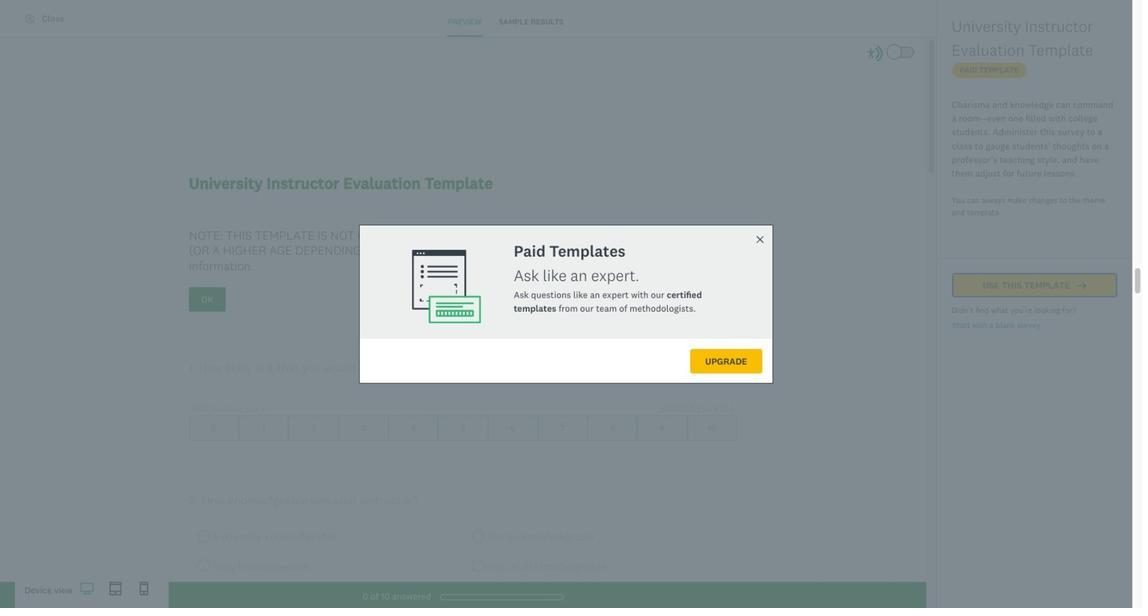 Task type: vqa. For each thing, say whether or not it's contained in the screenshot.
right "Svg" image
yes



Task type: locate. For each thing, give the bounding box(es) containing it.
university instructor evaluation template image
[[421, 1, 567, 97]]

arrowright image
[[1077, 281, 1087, 290]]

product concept analysis image
[[588, 446, 733, 542]]

svg image
[[80, 583, 94, 597], [109, 583, 122, 597]]

svg image
[[137, 583, 151, 597]]

dialog
[[359, 225, 773, 384]]

customer satisfaction template image
[[421, 257, 567, 353]]

1 horizontal spatial svg image
[[109, 583, 122, 597]]

tab list
[[432, 9, 580, 37]]

0 horizontal spatial svg image
[[80, 583, 94, 597]]

2 svg image from the left
[[109, 583, 122, 597]]

customer service template image
[[588, 257, 733, 353]]

1 svg image from the left
[[80, 583, 94, 597]]



Task type: describe. For each thing, give the bounding box(es) containing it.
x image
[[756, 235, 765, 244]]

xcircle image
[[25, 14, 34, 23]]

alumni registration form image
[[588, 1, 733, 97]]

documentclone image
[[38, 37, 47, 46]]

lock image
[[552, 263, 561, 272]]

k-12 parent survey image
[[421, 446, 567, 542]]

lock image
[[552, 6, 561, 15]]

employee engagement template image
[[754, 257, 900, 353]]



